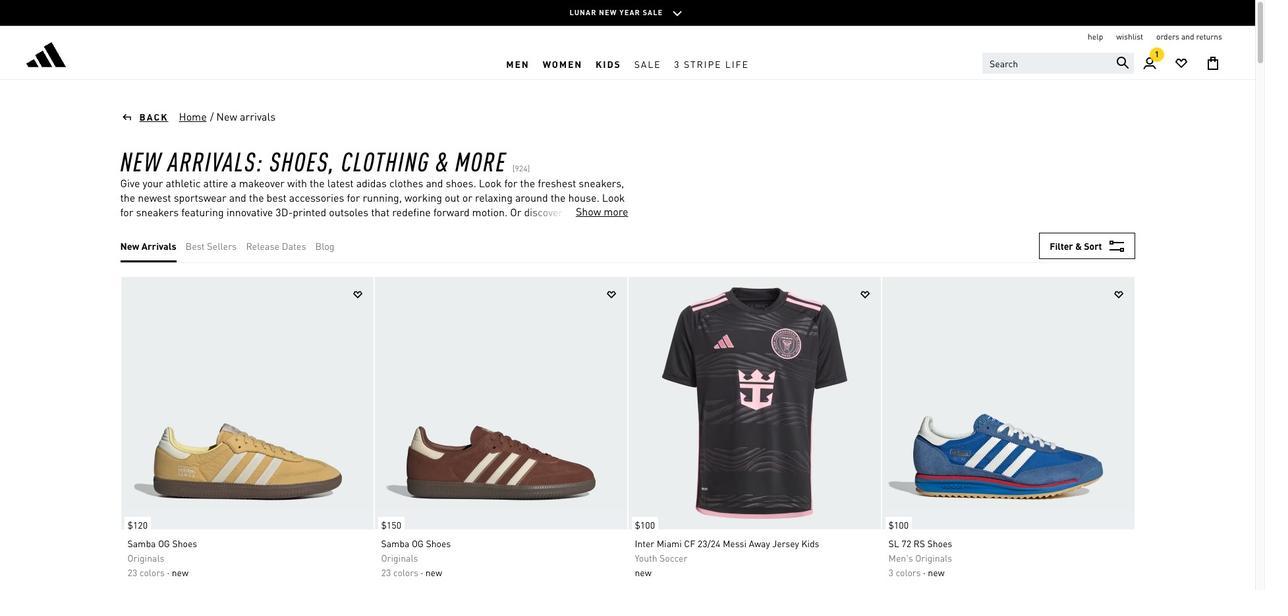 Task type: vqa. For each thing, say whether or not it's contained in the screenshot.
$25 to the top
no



Task type: locate. For each thing, give the bounding box(es) containing it.
men's originals blue sl 72 rs shoes image
[[882, 277, 1135, 529]]

23 down $120 at the bottom left of the page
[[128, 566, 137, 578]]

release
[[246, 240, 280, 252]]

0 horizontal spatial or
[[172, 249, 182, 262]]

sale
[[643, 8, 663, 17], [635, 58, 661, 70]]

0 vertical spatial help
[[1089, 32, 1104, 42]]

newest up of
[[251, 234, 285, 248]]

$100 up sl
[[889, 519, 909, 531]]

the down makeover
[[249, 191, 264, 204]]

1 vertical spatial 3
[[889, 566, 894, 578]]

out left of
[[237, 249, 252, 262]]

1 horizontal spatial $100
[[889, 519, 909, 531]]

newest up sneakers
[[138, 191, 171, 204]]

3d-
[[276, 205, 293, 219]]

shoes.
[[446, 176, 476, 190]]

originals down rs
[[916, 552, 953, 564]]

the up around
[[520, 176, 535, 190]]

look down sneakers, at the top left of the page
[[602, 191, 625, 204]]

freshest
[[538, 176, 576, 190]]

best
[[186, 240, 205, 252]]

colors down $150
[[393, 566, 419, 578]]

$100 for sl
[[889, 519, 909, 531]]

0 horizontal spatial 3
[[675, 58, 681, 70]]

1 vertical spatial your
[[476, 234, 496, 248]]

running,
[[363, 191, 402, 204]]

colors inside sl 72 rs shoes men's originals 3 colors · new
[[896, 566, 921, 578]]

3
[[675, 58, 681, 70], [889, 566, 894, 578]]

gear
[[499, 234, 520, 248]]

men link
[[500, 48, 536, 79]]

1 vertical spatial or
[[172, 249, 182, 262]]

0 horizontal spatial newest
[[138, 191, 171, 204]]

0 horizontal spatial og
[[158, 537, 170, 549]]

1 horizontal spatial og
[[412, 537, 424, 549]]

· for $150
[[421, 566, 423, 578]]

your right 'give'
[[143, 176, 163, 190]]

0 horizontal spatial a
[[185, 249, 190, 262]]

the down 'give'
[[120, 191, 135, 204]]

2 colors from the left
[[393, 566, 419, 578]]

weather
[[551, 220, 589, 233]]

help inside give your athletic attire a makeover with the latest adidas clothes and shoes. look for the freshest sneakers, the newest sportswear and the best accessories for running, working out or relaxing around the house. look for sneakers featuring innovative 3d-printed outsoles that redefine forward motion. or discover shorts and tees offering technologies like heat.rdy, cold.rdy and rain.rdy to help you outsmart the weather forecast. you'll also find the newest bag and backpack designs for gathering your gear as you head for a day at the gym or a weekend out of town.
[[446, 220, 466, 233]]

3 shoes from the left
[[928, 537, 953, 549]]

women link
[[536, 48, 589, 79]]

colors down $120 at the bottom left of the page
[[140, 566, 165, 578]]

2 $100 link from the left
[[882, 510, 912, 533]]

like
[[244, 220, 260, 233]]

1 vertical spatial a
[[596, 234, 602, 248]]

0 vertical spatial your
[[143, 176, 163, 190]]

sportswear
[[174, 191, 227, 204]]

1 vertical spatial out
[[237, 249, 252, 262]]

1 horizontal spatial samba
[[381, 537, 410, 549]]

2 samba og shoes originals 23 colors · new from the left
[[381, 537, 451, 578]]

and down that
[[365, 220, 383, 233]]

samba down $120 at the bottom left of the page
[[128, 537, 156, 549]]

$100
[[635, 519, 655, 531], [889, 519, 909, 531]]

kids
[[596, 58, 621, 70]]

1 horizontal spatial your
[[476, 234, 496, 248]]

shoes for $150
[[426, 537, 451, 549]]

23 for $150
[[381, 566, 391, 578]]

at
[[120, 249, 129, 262]]

filter & sort
[[1050, 240, 1103, 252]]

1 shoes from the left
[[172, 537, 197, 549]]

a right attire
[[231, 176, 236, 190]]

0 horizontal spatial help
[[446, 220, 466, 233]]

home
[[179, 109, 207, 123]]

3 colors from the left
[[896, 566, 921, 578]]

0 vertical spatial you
[[469, 220, 485, 233]]

adidas
[[356, 176, 387, 190]]

new inside new arrivals "link"
[[120, 240, 139, 252]]

2 og from the left
[[412, 537, 424, 549]]

samba for $120
[[128, 537, 156, 549]]

look
[[479, 176, 502, 190], [602, 191, 625, 204]]

the down discover
[[533, 220, 548, 233]]

1 $100 link from the left
[[629, 510, 659, 533]]

or down shoes.
[[463, 191, 473, 204]]

3 left the stripe
[[675, 58, 681, 70]]

1 horizontal spatial a
[[231, 176, 236, 190]]

you down motion. in the top of the page
[[469, 220, 485, 233]]

weekend
[[193, 249, 234, 262]]

2 23 from the left
[[381, 566, 391, 578]]

more
[[604, 204, 629, 218]]

0 vertical spatial or
[[463, 191, 473, 204]]

redefine
[[392, 205, 431, 219]]

0 vertical spatial 3
[[675, 58, 681, 70]]

you right as
[[536, 234, 552, 248]]

samba og shoes originals 23 colors · new for $120
[[128, 537, 197, 578]]

3 down men's
[[889, 566, 894, 578]]

you
[[469, 220, 485, 233], [536, 234, 552, 248]]

·
[[167, 566, 170, 578], [421, 566, 423, 578], [924, 566, 926, 578]]

2 samba from the left
[[381, 537, 410, 549]]

samba down $150
[[381, 537, 410, 549]]

1 23 from the left
[[128, 566, 137, 578]]

with
[[287, 176, 307, 190]]

the
[[310, 176, 325, 190], [520, 176, 535, 190], [120, 191, 135, 204], [249, 191, 264, 204], [551, 191, 566, 204], [533, 220, 548, 233], [234, 234, 249, 248], [132, 249, 147, 262]]

samba og shoes originals 23 colors · new down $120 at the bottom left of the page
[[128, 537, 197, 578]]

2 horizontal spatial originals
[[916, 552, 953, 564]]

printed
[[293, 205, 326, 219]]

town.
[[266, 249, 291, 262]]

1 vertical spatial look
[[602, 191, 625, 204]]

1 horizontal spatial ·
[[421, 566, 423, 578]]

out up forward
[[445, 191, 460, 204]]

wishlist
[[1117, 32, 1144, 42]]

2 horizontal spatial colors
[[896, 566, 921, 578]]

originals down $150
[[381, 552, 418, 564]]

help left wishlist
[[1089, 32, 1104, 42]]

new down tees
[[120, 240, 139, 252]]

23 down $150
[[381, 566, 391, 578]]

$100 up inter
[[635, 519, 655, 531]]

& left sort
[[1076, 240, 1083, 252]]

1 horizontal spatial originals
[[381, 552, 418, 564]]

og for $120
[[158, 537, 170, 549]]

samba og shoes originals 23 colors · new
[[128, 537, 197, 578], [381, 537, 451, 578]]

1 horizontal spatial 3
[[889, 566, 894, 578]]

give your athletic attire a makeover with the latest adidas clothes and shoes. look for the freshest sneakers, the newest sportswear and the best accessories for running, working out or relaxing around the house. look for sneakers featuring innovative 3d-printed outsoles that redefine forward motion. or discover shorts and tees offering technologies like heat.rdy, cold.rdy and rain.rdy to help you outsmart the weather forecast. you'll also find the newest bag and backpack designs for gathering your gear as you head for a day at the gym or a weekend out of town.
[[120, 176, 625, 262]]

new down "back" button
[[120, 144, 162, 177]]

samba for $150
[[381, 537, 410, 549]]

1 horizontal spatial &
[[1076, 240, 1083, 252]]

women
[[543, 58, 583, 70]]

2 horizontal spatial a
[[596, 234, 602, 248]]

1 vertical spatial newest
[[251, 234, 285, 248]]

new for arrivals:
[[120, 144, 162, 177]]

1 samba og shoes originals 23 colors · new from the left
[[128, 537, 197, 578]]

sale link
[[628, 48, 668, 79]]

new left arrivals
[[216, 109, 237, 123]]

1 colors from the left
[[140, 566, 165, 578]]

list
[[120, 229, 344, 262]]

3 originals from the left
[[916, 552, 953, 564]]

&
[[436, 144, 449, 177], [1076, 240, 1083, 252]]

1 vertical spatial sale
[[635, 58, 661, 70]]

1 horizontal spatial colors
[[393, 566, 419, 578]]

of
[[254, 249, 263, 262]]

1 vertical spatial new
[[120, 144, 162, 177]]

0 vertical spatial sale
[[643, 8, 663, 17]]

new
[[172, 566, 189, 578], [426, 566, 442, 578], [635, 566, 652, 578], [928, 566, 945, 578]]

inter
[[635, 537, 655, 549]]

1 horizontal spatial $100 link
[[882, 510, 912, 533]]

1 vertical spatial help
[[446, 220, 466, 233]]

and
[[1182, 32, 1195, 42], [426, 176, 443, 190], [229, 191, 246, 204], [598, 205, 616, 219], [365, 220, 383, 233], [307, 234, 324, 248]]

sale right "kids"
[[635, 58, 661, 70]]

3 new from the left
[[635, 566, 652, 578]]

stripe
[[684, 58, 722, 70]]

$100 link for inter
[[629, 510, 659, 533]]

0 horizontal spatial colors
[[140, 566, 165, 578]]

for down '[924]'
[[505, 176, 518, 190]]

head
[[555, 234, 578, 248]]

2 horizontal spatial shoes
[[928, 537, 953, 549]]

main navigation element
[[300, 48, 956, 79]]

new arrivals
[[216, 109, 276, 123]]

2 · from the left
[[421, 566, 423, 578]]

the down 'freshest'
[[551, 191, 566, 204]]

athletic
[[166, 176, 201, 190]]

1 horizontal spatial you
[[536, 234, 552, 248]]

samba
[[128, 537, 156, 549], [381, 537, 410, 549]]

4 new from the left
[[928, 566, 945, 578]]

0 vertical spatial look
[[479, 176, 502, 190]]

samba og shoes originals 23 colors · new down $150
[[381, 537, 451, 578]]

1 vertical spatial &
[[1076, 240, 1083, 252]]

originals down $120 at the bottom left of the page
[[128, 552, 164, 564]]

1 horizontal spatial shoes
[[426, 537, 451, 549]]

23 for $120
[[128, 566, 137, 578]]

help down forward
[[446, 220, 466, 233]]

2 $100 from the left
[[889, 519, 909, 531]]

1 $100 from the left
[[635, 519, 655, 531]]

designs
[[374, 234, 410, 248]]

jersey
[[773, 537, 800, 549]]

1 horizontal spatial 23
[[381, 566, 391, 578]]

2 vertical spatial new
[[120, 240, 139, 252]]

1 originals from the left
[[128, 552, 164, 564]]

0 horizontal spatial samba og shoes originals 23 colors · new
[[128, 537, 197, 578]]

1 new from the left
[[172, 566, 189, 578]]

1 vertical spatial you
[[536, 234, 552, 248]]

new inside sl 72 rs shoes men's originals 3 colors · new
[[928, 566, 945, 578]]

$100 link for sl
[[882, 510, 912, 533]]

a down you'll
[[185, 249, 190, 262]]

1 horizontal spatial newest
[[251, 234, 285, 248]]

for up tees
[[120, 205, 134, 219]]

og
[[158, 537, 170, 549], [412, 537, 424, 549]]

originals for $120
[[128, 552, 164, 564]]

23
[[128, 566, 137, 578], [381, 566, 391, 578]]

3 · from the left
[[924, 566, 926, 578]]

1 samba from the left
[[128, 537, 156, 549]]

for
[[505, 176, 518, 190], [347, 191, 360, 204], [120, 205, 134, 219], [412, 234, 425, 248], [581, 234, 594, 248]]

$150
[[381, 519, 402, 531]]

$100 link up sl
[[882, 510, 912, 533]]

colors for $120
[[140, 566, 165, 578]]

1 horizontal spatial samba og shoes originals 23 colors · new
[[381, 537, 451, 578]]

0 vertical spatial new
[[216, 109, 237, 123]]

new for arrivals
[[120, 240, 139, 252]]

0 horizontal spatial you
[[469, 220, 485, 233]]

0 horizontal spatial out
[[237, 249, 252, 262]]

colors
[[140, 566, 165, 578], [393, 566, 419, 578], [896, 566, 921, 578]]

0 vertical spatial out
[[445, 191, 460, 204]]

sl
[[889, 537, 900, 549]]

0 vertical spatial a
[[231, 176, 236, 190]]

0 horizontal spatial shoes
[[172, 537, 197, 549]]

shoes
[[172, 537, 197, 549], [426, 537, 451, 549], [928, 537, 953, 549]]

0 horizontal spatial $100
[[635, 519, 655, 531]]

1 horizontal spatial look
[[602, 191, 625, 204]]

& left more
[[436, 144, 449, 177]]

0 horizontal spatial originals
[[128, 552, 164, 564]]

find
[[213, 234, 231, 248]]

filter & sort button
[[1040, 233, 1136, 259]]

0 horizontal spatial $100 link
[[629, 510, 659, 533]]

colors down men's
[[896, 566, 921, 578]]

and right orders
[[1182, 32, 1195, 42]]

sneakers,
[[579, 176, 625, 190]]

around
[[516, 191, 548, 204]]

0 horizontal spatial samba
[[128, 537, 156, 549]]

sale inside main navigation element
[[635, 58, 661, 70]]

$100 link
[[629, 510, 659, 533], [882, 510, 912, 533]]

originals beige samba og shoes image
[[121, 277, 373, 529]]

look up relaxing
[[479, 176, 502, 190]]

tees
[[120, 220, 140, 233]]

1 horizontal spatial help
[[1089, 32, 1104, 42]]

$100 link up inter
[[629, 510, 659, 533]]

2 originals from the left
[[381, 552, 418, 564]]

0 horizontal spatial 23
[[128, 566, 137, 578]]

2 horizontal spatial ·
[[924, 566, 926, 578]]

a left day
[[596, 234, 602, 248]]

· inside sl 72 rs shoes men's originals 3 colors · new
[[924, 566, 926, 578]]

show
[[576, 204, 601, 218]]

2 shoes from the left
[[426, 537, 451, 549]]

new
[[216, 109, 237, 123], [120, 144, 162, 177], [120, 240, 139, 252]]

1
[[1156, 49, 1160, 59]]

gym
[[150, 249, 169, 262]]

and up working
[[426, 176, 443, 190]]

1 · from the left
[[167, 566, 170, 578]]

newest
[[138, 191, 171, 204], [251, 234, 285, 248]]

or down you'll
[[172, 249, 182, 262]]

1 og from the left
[[158, 537, 170, 549]]

0 horizontal spatial ·
[[167, 566, 170, 578]]

rs
[[914, 537, 926, 549]]

$100 for inter
[[635, 519, 655, 531]]

your left gear at the top left
[[476, 234, 496, 248]]

sale right year at top
[[643, 8, 663, 17]]

inter miami cf 23/24 messi away jersey kids youth soccer new
[[635, 537, 820, 578]]

0 horizontal spatial &
[[436, 144, 449, 177]]



Task type: describe. For each thing, give the bounding box(es) containing it.
0 horizontal spatial look
[[479, 176, 502, 190]]

men's
[[889, 552, 914, 564]]

you'll
[[164, 234, 189, 248]]

help link
[[1089, 32, 1104, 42]]

new
[[599, 8, 617, 17]]

returns
[[1197, 32, 1223, 42]]

lunar
[[570, 8, 597, 17]]

3 inside 3 stripe life link
[[675, 58, 681, 70]]

new inside inter miami cf 23/24 messi away jersey kids youth soccer new
[[635, 566, 652, 578]]

and right shorts
[[598, 205, 616, 219]]

forecast.
[[120, 234, 161, 248]]

1 horizontal spatial or
[[463, 191, 473, 204]]

and up the innovative
[[229, 191, 246, 204]]

motion.
[[472, 205, 508, 219]]

sort
[[1085, 240, 1103, 252]]

best sellers
[[186, 240, 237, 252]]

originals brown samba og shoes image
[[375, 277, 627, 529]]

sneakers
[[136, 205, 179, 219]]

lunar new year sale
[[570, 8, 663, 17]]

3 stripe life
[[675, 58, 749, 70]]

arrivals
[[240, 109, 276, 123]]

& inside button
[[1076, 240, 1083, 252]]

clothing
[[342, 144, 430, 177]]

miami
[[657, 537, 682, 549]]

new for arrivals
[[216, 109, 237, 123]]

og for $150
[[412, 537, 424, 549]]

2 vertical spatial a
[[185, 249, 190, 262]]

back button
[[120, 110, 168, 123]]

arrivals
[[142, 240, 176, 252]]

blog link
[[315, 239, 335, 253]]

featuring
[[181, 205, 224, 219]]

year
[[620, 8, 641, 17]]

3 inside sl 72 rs shoes men's originals 3 colors · new
[[889, 566, 894, 578]]

to
[[434, 220, 443, 233]]

originals for $150
[[381, 552, 418, 564]]

shoes for $120
[[172, 537, 197, 549]]

show more button
[[566, 204, 629, 219]]

gathering
[[428, 234, 473, 248]]

0 vertical spatial &
[[436, 144, 449, 177]]

give
[[120, 176, 140, 190]]

working
[[405, 191, 442, 204]]

samba og shoes originals 23 colors · new for $150
[[381, 537, 451, 578]]

offering
[[143, 220, 179, 233]]

release dates
[[246, 240, 306, 252]]

the down forecast.
[[132, 249, 147, 262]]

home link
[[178, 109, 207, 125]]

or
[[510, 205, 522, 219]]

also
[[191, 234, 211, 248]]

0 horizontal spatial your
[[143, 176, 163, 190]]

Search field
[[983, 53, 1135, 74]]

day
[[605, 234, 620, 248]]

1 horizontal spatial out
[[445, 191, 460, 204]]

cf
[[685, 537, 696, 549]]

72
[[902, 537, 912, 549]]

dates
[[282, 240, 306, 252]]

back
[[139, 111, 168, 123]]

cold.rdy
[[314, 220, 363, 233]]

list containing new arrivals
[[120, 229, 344, 262]]

shoes inside sl 72 rs shoes men's originals 3 colors · new
[[928, 537, 953, 549]]

for up 'outsoles'
[[347, 191, 360, 204]]

new arrivals: shoes, clothing & more [924]
[[120, 144, 530, 177]]

youth soccer black inter miami cf 23/24 messi away jersey kids image
[[629, 277, 881, 529]]

best sellers link
[[186, 239, 237, 253]]

and right bag
[[307, 234, 324, 248]]

best
[[267, 191, 287, 204]]

new arrivals link
[[120, 239, 176, 253]]

sellers
[[207, 240, 237, 252]]

shorts
[[566, 205, 596, 219]]

innovative
[[227, 205, 273, 219]]

technologies
[[182, 220, 241, 233]]

that
[[371, 205, 390, 219]]

orders and returns
[[1157, 32, 1223, 42]]

the up accessories
[[310, 176, 325, 190]]

for down rain.rdy
[[412, 234, 425, 248]]

originals inside sl 72 rs shoes men's originals 3 colors · new
[[916, 552, 953, 564]]

· for $120
[[167, 566, 170, 578]]

youth
[[635, 552, 658, 564]]

$120 link
[[121, 510, 151, 533]]

discover
[[524, 205, 563, 219]]

$120
[[128, 519, 148, 531]]

away
[[749, 537, 770, 549]]

sl 72 rs shoes men's originals 3 colors · new
[[889, 537, 953, 578]]

1 link
[[1135, 47, 1166, 79]]

new arrivals
[[120, 240, 176, 252]]

clothes
[[390, 176, 424, 190]]

colors for $150
[[393, 566, 419, 578]]

the down like
[[234, 234, 249, 248]]

rain.rdy
[[385, 220, 432, 233]]

for right head
[[581, 234, 594, 248]]

heat.rdy,
[[263, 220, 312, 233]]

$150 link
[[375, 510, 405, 533]]

makeover
[[239, 176, 285, 190]]

backpack
[[327, 234, 371, 248]]

0 vertical spatial newest
[[138, 191, 171, 204]]

23/24
[[698, 537, 721, 549]]

house.
[[569, 191, 600, 204]]

filter
[[1050, 240, 1074, 252]]

men
[[507, 58, 530, 70]]

3 stripe life link
[[668, 48, 756, 79]]

outsmart
[[488, 220, 531, 233]]

attire
[[203, 176, 228, 190]]

2 new from the left
[[426, 566, 442, 578]]

as
[[523, 234, 534, 248]]

life
[[726, 58, 749, 70]]

blog
[[315, 240, 335, 252]]

shoes,
[[270, 144, 336, 177]]

show more
[[576, 204, 629, 218]]



